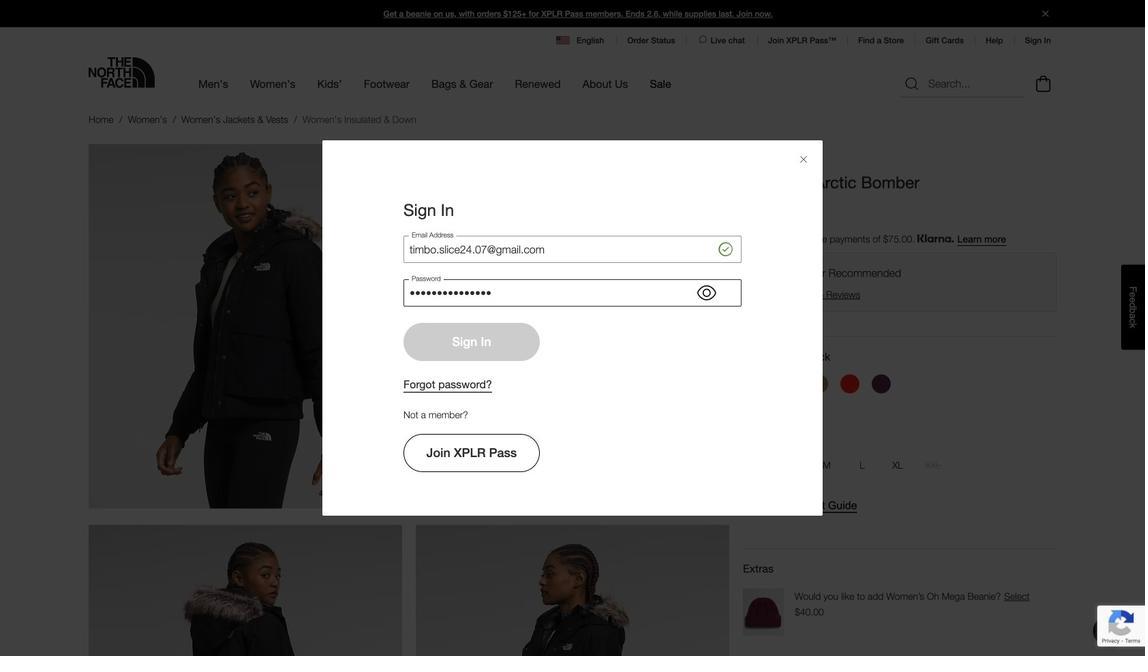 Task type: vqa. For each thing, say whether or not it's contained in the screenshot.
Women's
no



Task type: describe. For each thing, give the bounding box(es) containing it.
Fiery Red radio
[[837, 371, 863, 397]]

klarna image
[[918, 235, 954, 243]]

TNF Black radio
[[743, 371, 769, 397]]

view cart image
[[1033, 74, 1054, 94]]

search all image
[[904, 76, 920, 92]]

close image
[[1037, 11, 1054, 17]]

fiery red image
[[840, 374, 859, 394]]



Task type: locate. For each thing, give the bounding box(es) containing it.
Boysenberry radio
[[868, 371, 894, 397]]

almond butter/almond butter tnf monogram large print image
[[809, 374, 828, 394]]

the north face home page image
[[89, 57, 155, 88]]

women's insulated & down element
[[303, 114, 416, 125]]

switch visibility password image
[[697, 284, 716, 303]]

women's oh mega beanie image
[[743, 589, 784, 636]]

None password field
[[403, 279, 742, 307]]

None text field
[[403, 236, 742, 263]]

list box
[[743, 453, 1056, 478]]

color option group
[[743, 371, 1056, 402]]

Search search field
[[901, 70, 1024, 98]]

Almond Butter/Almond Butter TNF Monogram Large Print radio
[[806, 371, 832, 397]]

boysenberry image
[[872, 374, 891, 394]]



